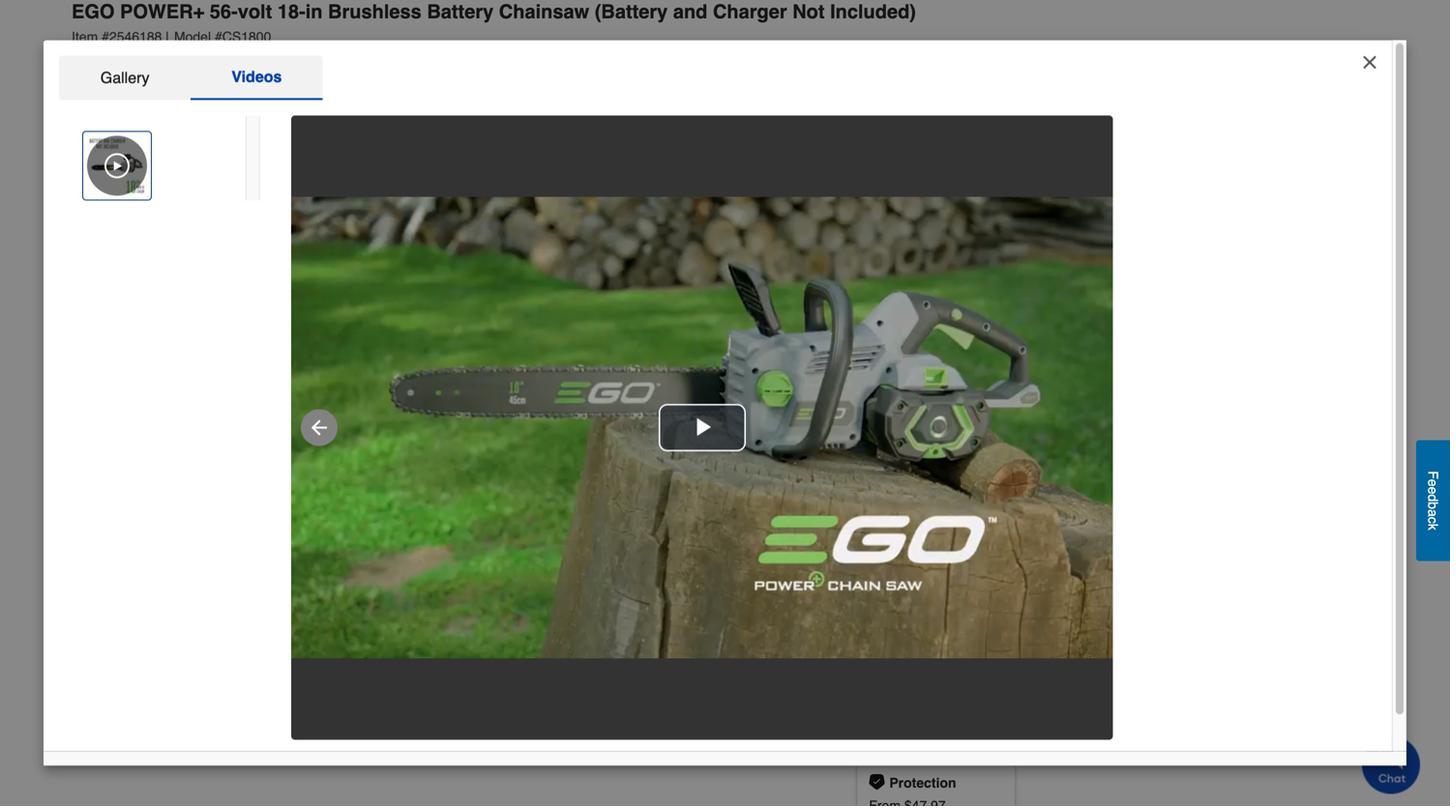 Task type: locate. For each thing, give the bounding box(es) containing it.
how
[[941, 217, 966, 233]]

and down separately)
[[943, 423, 966, 438]]

1 vertical spatial the
[[1047, 385, 1065, 401]]

navigation
[[59, 56, 1392, 772]]

1 vertical spatial a
[[1425, 510, 1441, 517]]

bar
[[920, 423, 940, 438]]

what we offer
[[856, 732, 963, 750]]

ego power+ 56-volt 18-in brushless battery chainsaw (battery and charger not included) item # 2546188 | model # cs1800
[[72, 0, 916, 44]]

chainsaw
[[499, 0, 589, 23]]

12 right lowes pay logo
[[903, 268, 918, 283]]

offer
[[926, 732, 963, 750]]

2 vertical spatial :
[[997, 633, 1002, 650]]

e up b
[[1425, 487, 1441, 495]]

f e e d b a c k button
[[1416, 440, 1450, 561]]

1 vertical spatial 18
[[1019, 587, 1037, 605]]

1 horizontal spatial 18-
[[872, 423, 891, 438]]

protection button
[[856, 761, 1016, 807]]

cs1800
[[222, 29, 271, 44]]

0 vertical spatial on
[[1138, 198, 1153, 213]]

0 vertical spatial 12
[[903, 268, 918, 283]]

16
[[969, 587, 986, 605]]

12
[[903, 268, 918, 283], [869, 587, 886, 605]]

1 horizontal spatial and
[[943, 423, 966, 438]]

of
[[1048, 268, 1059, 283], [919, 466, 934, 484]]

0 right 'hours'
[[1006, 633, 1015, 650]]

choose
[[1017, 198, 1061, 213]]

1 horizontal spatial the
[[1047, 385, 1065, 401]]

a left 4x4
[[982, 385, 989, 401]]

a
[[982, 385, 989, 401], [1425, 510, 1441, 517]]

1 horizontal spatial of
[[1048, 268, 1059, 283]]

18
[[1011, 549, 1028, 567], [1019, 587, 1037, 605]]

the
[[899, 320, 923, 338], [1047, 385, 1065, 401]]

2 horizontal spatial 0
[[1082, 466, 1090, 484]]

tab list containing videos
[[59, 56, 322, 100]]

2 vertical spatial 0
[[1006, 633, 1015, 650]]

e
[[1425, 479, 1441, 487], [1425, 487, 1441, 495]]

1 vertical spatial of
[[919, 466, 934, 484]]

0 vertical spatial shop
[[72, 54, 108, 72]]

0 vertical spatial of
[[1048, 268, 1059, 283]]

0 horizontal spatial the
[[899, 320, 923, 338]]

1 horizontal spatial 0
[[1006, 633, 1015, 650]]

5.0ah
[[1187, 385, 1223, 401]]

with right 4x4
[[1019, 385, 1043, 401]]

the up gas
[[899, 320, 923, 338]]

1 vertical spatial shop
[[856, 320, 895, 338]]

of left "$25.19"
[[1048, 268, 1059, 283]]

with right "$25.19"
[[1108, 268, 1132, 283]]

learn how button
[[903, 215, 966, 235]]

0 horizontal spatial on
[[963, 385, 978, 401]]

18- inside ego power+ 56-volt 18-in brushless battery chainsaw (battery and charger not included) item # 2546188 | model # cs1800
[[277, 0, 305, 23]]

battery amp hours : 0
[[856, 633, 1015, 650]]

and
[[673, 0, 708, 23], [943, 423, 966, 438]]

ego  #cs1800 - video thumbnail2 image
[[87, 136, 147, 196]]

1
[[911, 504, 919, 522]]

on inside 45cc gas equivalent up to 300 cuts on a 4x4 with the recommended 56v 5.0ah arc lithium™ battery (available separately) 18-inch bar and chain
[[963, 385, 978, 401]]

#
[[102, 29, 109, 44], [215, 29, 222, 44]]

1 horizontal spatial 12
[[903, 268, 918, 283]]

shop up 45cc on the right top of the page
[[856, 320, 895, 338]]

battery left chainsaw
[[427, 0, 494, 23]]

0 vertical spatial and
[[673, 0, 708, 23]]

protection
[[889, 776, 956, 791]]

0 vertical spatial with
[[1108, 268, 1132, 283]]

brushless
[[328, 0, 422, 23]]

charger
[[713, 0, 787, 23]]

$25.19
[[1063, 268, 1105, 283]]

0 horizontal spatial 12
[[869, 587, 886, 605]]

0 vertical spatial 18-
[[277, 0, 305, 23]]

a inside 45cc gas equivalent up to 300 cuts on a 4x4 with the recommended 56v 5.0ah arc lithium™ battery (available separately) 18-inch bar and chain
[[982, 385, 989, 401]]

pay
[[1182, 268, 1205, 283]]

2 e from the top
[[1425, 487, 1441, 495]]

0 horizontal spatial battery
[[427, 0, 494, 23]]

video player region
[[291, 102, 1113, 755]]

to
[[893, 385, 904, 401]]

ego
[[72, 0, 115, 23], [112, 54, 146, 72]]

on
[[1138, 198, 1153, 213], [963, 385, 978, 401]]

18- down (available
[[872, 423, 891, 438]]

lowes pay logo image
[[858, 260, 897, 289]]

0 vertical spatial battery
[[427, 0, 494, 23]]

1 e from the top
[[1425, 479, 1441, 487]]

navigation containing videos
[[59, 56, 1392, 772]]

shop for shop ego
[[72, 54, 108, 72]]

0 vertical spatial ego
[[72, 0, 115, 23]]

the inside shop the collection link
[[899, 320, 923, 338]]

shop
[[72, 54, 108, 72], [856, 320, 895, 338]]

you
[[992, 198, 1014, 213]]

1 vertical spatial on
[[963, 385, 978, 401]]

what
[[856, 732, 894, 750]]

shop the collection link
[[856, 317, 1002, 341]]

18- inside 45cc gas equivalent up to 300 cuts on a 4x4 with the recommended 56v 5.0ah arc lithium™ battery (available separately) 18-inch bar and chain
[[872, 423, 891, 438]]

protection plan filled image
[[869, 775, 884, 790]]

0 horizontal spatial with
[[1019, 385, 1043, 401]]

1 horizontal spatial with
[[1108, 268, 1132, 283]]

ego down 2546188
[[112, 54, 146, 72]]

and inside ego power+ 56-volt 18-in brushless battery chainsaw (battery and charger not included) item # 2546188 | model # cs1800
[[673, 0, 708, 23]]

0 down number
[[869, 504, 878, 522]]

0 vertical spatial the
[[899, 320, 923, 338]]

300
[[908, 385, 931, 401]]

tab list
[[59, 56, 322, 100]]

cuts
[[934, 385, 959, 401]]

and up item number 2 5 4 6 1 8 8 and model number c s 1 8 0 0 element
[[673, 0, 708, 23]]

learn
[[903, 217, 938, 233]]

1 horizontal spatial #
[[215, 29, 222, 44]]

1 vertical spatial 18-
[[872, 423, 891, 438]]

shop down item
[[72, 54, 108, 72]]

0 vertical spatial a
[[982, 385, 989, 401]]

item
[[72, 29, 98, 44]]

18- right volt
[[277, 0, 305, 23]]

purchases
[[1203, 198, 1265, 213]]

0 right included
[[1082, 466, 1090, 484]]

12 for 12 monthly installments of $25.19 with lowe's pay
[[903, 268, 918, 283]]

ego up item
[[72, 0, 115, 23]]

# right item
[[102, 29, 109, 44]]

1 horizontal spatial a
[[1425, 510, 1441, 517]]

shop for shop the collection
[[856, 320, 895, 338]]

0
[[1082, 466, 1090, 484], [869, 504, 878, 522], [1006, 633, 1015, 650]]

close image
[[1360, 53, 1379, 72]]

with inside 45cc gas equivalent up to 300 cuts on a 4x4 with the recommended 56v 5.0ah arc lithium™ battery (available separately) 18-inch bar and chain
[[1019, 385, 1043, 401]]

battery
[[1319, 385, 1360, 401]]

c
[[1425, 517, 1441, 524]]

18 right the (inches)
[[1011, 549, 1028, 567]]

1 horizontal spatial battery
[[856, 633, 910, 650]]

1 vertical spatial ego
[[112, 54, 146, 72]]

length
[[887, 549, 938, 567]]

a up k
[[1425, 510, 1441, 517]]

56v
[[1159, 385, 1184, 401]]

0 horizontal spatial #
[[102, 29, 109, 44]]

0 horizontal spatial 0
[[869, 504, 878, 522]]

heart outline image
[[335, 51, 358, 74]]

f
[[1425, 471, 1441, 479]]

:
[[1072, 466, 1077, 484], [1002, 549, 1007, 567], [997, 633, 1002, 650]]

2 # from the left
[[215, 29, 222, 44]]

# down 56-
[[215, 29, 222, 44]]

1 vertical spatial 12
[[869, 587, 886, 605]]

with
[[1108, 268, 1132, 283], [1019, 385, 1043, 401]]

1 horizontal spatial shop
[[856, 320, 895, 338]]

on up separately)
[[963, 385, 978, 401]]

equivalent
[[936, 366, 998, 382]]

videos button
[[191, 56, 322, 100]]

on left eligible
[[1138, 198, 1153, 213]]

0 vertical spatial :
[[1072, 466, 1077, 484]]

included)
[[830, 0, 916, 23]]

battery
[[427, 0, 494, 23], [856, 633, 910, 650]]

and inside 45cc gas equivalent up to 300 cuts on a 4x4 with the recommended 56v 5.0ah arc lithium™ battery (available separately) 18-inch bar and chain
[[943, 423, 966, 438]]

1 vertical spatial :
[[1002, 549, 1007, 567]]

12 down bar
[[869, 587, 886, 605]]

1 horizontal spatial on
[[1138, 198, 1153, 213]]

1 vertical spatial battery
[[856, 633, 910, 650]]

0 horizontal spatial and
[[673, 0, 708, 23]]

1 vertical spatial with
[[1019, 385, 1043, 401]]

279
[[872, 92, 917, 123]]

(inches)
[[942, 549, 1002, 567]]

$265.05
[[903, 198, 952, 213]]

12 monthly installments of $25.19 with lowe's pay
[[903, 268, 1209, 283]]

1 vertical spatial 0
[[869, 504, 878, 522]]

0 horizontal spatial a
[[982, 385, 989, 401]]

0 horizontal spatial shop
[[72, 54, 108, 72]]

savings
[[1088, 198, 1134, 213]]

the right 4x4
[[1047, 385, 1065, 401]]

18 right 16
[[1019, 587, 1037, 605]]

of right number
[[919, 466, 934, 484]]

18-
[[277, 0, 305, 23], [872, 423, 891, 438]]

e up "d"
[[1425, 479, 1441, 487]]

battery left amp
[[856, 633, 910, 650]]

1 vertical spatial and
[[943, 423, 966, 438]]

0 horizontal spatial 18-
[[277, 0, 305, 23]]



Task type: vqa. For each thing, say whether or not it's contained in the screenshot.
bottommost Safety
no



Task type: describe. For each thing, give the bounding box(es) containing it.
day.
[[1306, 198, 1330, 213]]

1 # from the left
[[102, 29, 109, 44]]

battery inside ego power+ 56-volt 18-in brushless battery chainsaw (battery and charger not included) item # 2546188 | model # cs1800
[[427, 0, 494, 23]]

5%
[[1065, 198, 1084, 213]]

hours
[[952, 633, 997, 650]]

number of batteries included : 0
[[856, 466, 1090, 484]]

gallery button
[[59, 56, 191, 100]]

$ 279 . 00
[[856, 92, 954, 123]]

arc
[[1226, 385, 1254, 401]]

shop the collection
[[856, 320, 1002, 338]]

f e e d b a c k
[[1425, 471, 1441, 531]]

(battery
[[595, 0, 668, 23]]

gas
[[910, 366, 932, 382]]

batteries
[[938, 466, 1004, 484]]

every
[[1269, 198, 1302, 213]]

56-
[[210, 0, 238, 23]]

45cc gas equivalent up to 300 cuts on a 4x4 with the recommended 56v 5.0ah arc lithium™ battery (available separately) 18-inch bar and chain
[[872, 366, 1360, 438]]

|
[[166, 29, 169, 44]]

ego inside ego power+ 56-volt 18-in brushless battery chainsaw (battery and charger not included) item # 2546188 | model # cs1800
[[72, 0, 115, 23]]

model
[[174, 29, 211, 44]]

number
[[856, 466, 915, 484]]

$
[[856, 92, 872, 123]]

4x4
[[993, 385, 1015, 401]]

collection
[[927, 320, 1002, 338]]

0 vertical spatial 18
[[1011, 549, 1028, 567]]

chat invite button image
[[1362, 736, 1421, 795]]

installments
[[973, 268, 1044, 283]]

videos
[[231, 68, 282, 86]]

the inside 45cc gas equivalent up to 300 cuts on a 4x4 with the recommended 56v 5.0ah arc lithium™ battery (available separately) 18-inch bar and chain
[[1047, 385, 1065, 401]]

when
[[956, 198, 988, 213]]

2546188
[[109, 29, 162, 44]]

14
[[919, 587, 936, 605]]

bar
[[856, 549, 882, 567]]

lithium™
[[1258, 385, 1315, 401]]

chain
[[970, 423, 1002, 438]]

included
[[1009, 466, 1072, 484]]

lowe's
[[1136, 268, 1178, 283]]

gallery
[[100, 69, 149, 87]]

inch
[[891, 423, 916, 438]]

we
[[899, 732, 922, 750]]

on inside $265.05 when you choose 5% savings on eligible purchases every day. learn how
[[1138, 198, 1153, 213]]

not
[[792, 0, 825, 23]]

volt
[[238, 0, 272, 23]]

d
[[1425, 494, 1441, 502]]

item number 2 5 4 6 1 8 8 and model number c s 1 8 0 0 element
[[72, 27, 1364, 46]]

arrow left image
[[308, 417, 331, 440]]

4.7 stars image
[[163, 54, 253, 72]]

b
[[1425, 502, 1441, 510]]

: for 18
[[1002, 549, 1007, 567]]

a inside button
[[1425, 510, 1441, 517]]

up
[[872, 385, 889, 401]]

bar length (inches) : 18
[[856, 549, 1028, 567]]

recommended
[[1069, 385, 1156, 401]]

5231
[[285, 54, 315, 69]]

45cc
[[872, 366, 907, 382]]

12 for 12
[[869, 587, 886, 605]]

$265.05 when you choose 5% savings on eligible purchases every day. learn how
[[903, 198, 1330, 233]]

: for 0
[[997, 633, 1002, 650]]

0 horizontal spatial of
[[919, 466, 934, 484]]

.
[[917, 92, 924, 123]]

amp
[[914, 633, 948, 650]]

shop ego
[[72, 54, 146, 72]]

separately)
[[934, 404, 1001, 420]]

monthly
[[922, 268, 969, 283]]

0 vertical spatial 0
[[1082, 466, 1090, 484]]

k
[[1425, 524, 1441, 531]]

tab list inside navigation
[[59, 56, 322, 100]]

power+
[[120, 0, 204, 23]]

eligible
[[1157, 198, 1199, 213]]

00
[[924, 92, 954, 123]]

(available
[[872, 404, 930, 420]]

2
[[952, 504, 961, 522]]

in
[[305, 0, 323, 23]]



